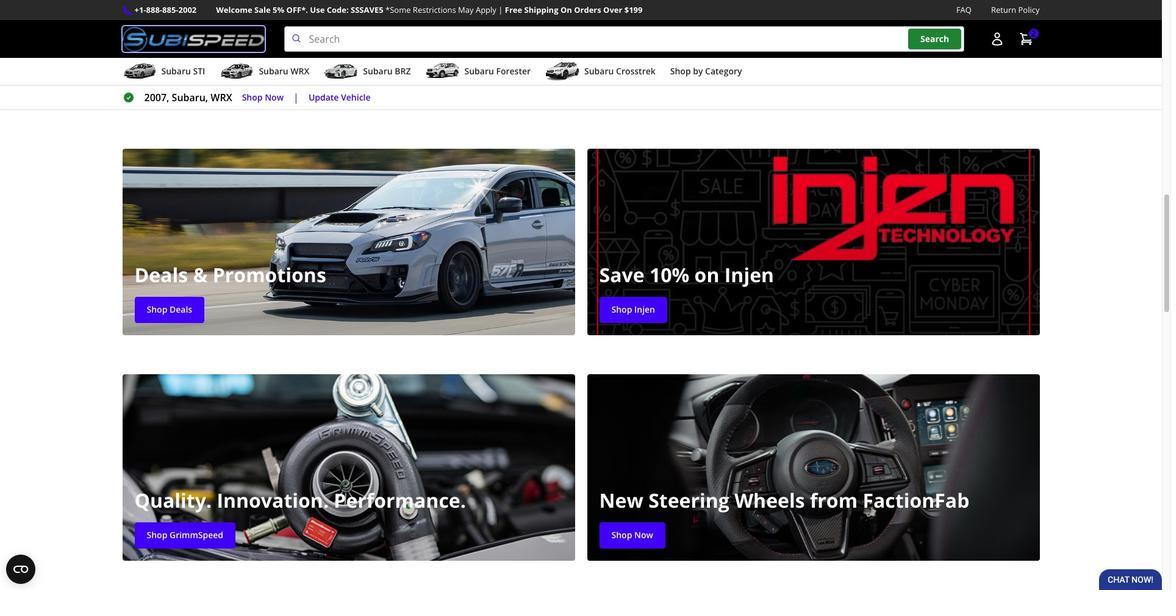 Task type: locate. For each thing, give the bounding box(es) containing it.
shop now link
[[242, 91, 284, 105], [600, 523, 666, 549]]

wrx down lineup
[[291, 65, 310, 77]]

shop by category
[[671, 65, 742, 77]]

shop now link down new
[[600, 523, 666, 549]]

0 horizontal spatial wrx,
[[373, 79, 397, 93]]

wrx, up 'handling,'
[[792, 48, 815, 61]]

subaru for subaru crosstrek
[[585, 65, 614, 77]]

1 horizontal spatial or
[[603, 48, 612, 61]]

and down stand
[[880, 64, 897, 77]]

sti,
[[817, 48, 833, 61], [450, 79, 466, 93]]

return policy link
[[992, 4, 1040, 17]]

a subaru forester thumbnail image image
[[426, 62, 460, 81]]

1 vertical spatial make
[[874, 79, 899, 93]]

we
[[572, 79, 585, 93]]

0 horizontal spatial sti,
[[450, 79, 466, 93]]

shop injen
[[612, 304, 655, 316]]

brz inside dropdown button
[[395, 65, 411, 77]]

and inside subaru's lineup of performance cars may be some of the top dogs on the street or the local track, but to really make your wrx, sti, or brz stand out from the rest of the herd, you need to turn to us at subispeed! we're the experts when it comes to improving power, handling, performance, and aesthetics of your
[[880, 64, 897, 77]]

subaru up 2002-2022 wrx, link
[[363, 65, 393, 77]]

1 horizontal spatial brz
[[848, 48, 866, 61]]

shop grimmspeed
[[147, 530, 223, 542]]

1 vertical spatial wrx,
[[373, 79, 397, 93]]

2007, subaru, wrx
[[144, 91, 232, 104]]

apply
[[476, 4, 497, 15]]

2002-
[[323, 79, 348, 93]]

deals down deals & promotions
[[170, 304, 192, 316]]

really
[[714, 48, 738, 61]]

and left we
[[552, 79, 570, 93]]

the left top on the top of page
[[482, 48, 497, 61]]

brz up 'performance,'
[[848, 48, 866, 61]]

that
[[836, 79, 854, 93]]

the left rest.
[[305, 95, 320, 109]]

a subaru brz thumbnail image image
[[324, 62, 358, 81]]

1 horizontal spatial 2022
[[507, 79, 529, 93]]

subaru left sti
[[161, 65, 191, 77]]

0 vertical spatial |
[[499, 4, 503, 15]]

selection
[[645, 79, 686, 93]]

now down subaru wrx dropdown button
[[265, 91, 284, 103]]

2 horizontal spatial your
[[902, 79, 923, 93]]

new
[[600, 488, 644, 514]]

a subaru wrx thumbnail image image
[[220, 62, 254, 81]]

wrx inside subaru wrx dropdown button
[[291, 65, 310, 77]]

sti, inside subaru's lineup of performance cars may be some of the top dogs on the street or the local track, but to really make your wrx, sti, or brz stand out from the rest of the herd, you need to turn to us at subispeed! we're the experts when it comes to improving power, handling, performance, and aesthetics of your
[[817, 48, 833, 61]]

1 vertical spatial shop now
[[612, 530, 654, 542]]

now
[[265, 91, 284, 103], [635, 530, 654, 542]]

10%
[[650, 262, 690, 288]]

1 vertical spatial on
[[695, 262, 720, 288]]

shop now down new
[[612, 530, 654, 542]]

sti, down the us
[[450, 79, 466, 93]]

| left update
[[294, 91, 299, 104]]

2013-2022 brz, link
[[481, 79, 552, 93]]

1 horizontal spatial shop now
[[612, 530, 654, 542]]

2
[[1032, 28, 1037, 39]]

0 horizontal spatial brz
[[395, 65, 411, 77]]

0 vertical spatial from
[[240, 64, 262, 77]]

may
[[458, 4, 474, 15]]

shop inside shop deals link
[[147, 304, 167, 316]]

your up 'handling,'
[[768, 48, 789, 61]]

your down out
[[902, 79, 923, 93]]

your left 2002-
[[300, 79, 320, 93]]

+1-888-885-2002
[[135, 4, 197, 15]]

shop now inside shop now link
[[612, 530, 654, 542]]

0 horizontal spatial |
[[294, 91, 299, 104]]

new steering wheels from factionfab
[[600, 488, 970, 514]]

may
[[407, 48, 426, 61]]

subaru for subaru wrx
[[259, 65, 288, 77]]

rise
[[256, 95, 273, 109]]

1 horizontal spatial wrx
[[291, 65, 310, 77]]

| left free
[[499, 4, 503, 15]]

shop
[[671, 65, 691, 77], [242, 91, 263, 103], [147, 304, 167, 316], [612, 304, 632, 316], [147, 530, 167, 542], [612, 530, 632, 542]]

0 horizontal spatial injen
[[635, 304, 655, 316]]

brz up the 2004- at the top of the page
[[395, 65, 411, 77]]

1 vertical spatial shop now link
[[600, 523, 666, 549]]

of down rest
[[288, 79, 297, 93]]

subaru's lineup of performance cars may be some of the top dogs on the street or the local track, but to really make your wrx, sti, or brz stand out from the rest of the herd, you need to turn to us at subispeed! we're the experts when it comes to improving power, handling, performance, and aesthetics of your
[[240, 48, 912, 93]]

from inside subaru's lineup of performance cars may be some of the top dogs on the street or the local track, but to really make your wrx, sti, or brz stand out from the rest of the herd, you need to turn to us at subispeed! we're the experts when it comes to improving power, handling, performance, and aesthetics of your
[[240, 64, 262, 77]]

2022 down you
[[348, 79, 371, 93]]

subispeed logo image
[[122, 26, 265, 52]]

wrx
[[291, 65, 310, 77], [211, 91, 232, 104]]

1 horizontal spatial wrx,
[[792, 48, 815, 61]]

subaru up have
[[585, 65, 614, 77]]

of down by
[[688, 79, 698, 93]]

quality. innovation. performance.
[[135, 488, 466, 514]]

sti, up 'performance,'
[[817, 48, 833, 61]]

subaru sti
[[161, 65, 205, 77]]

2022 down forester
[[507, 79, 529, 93]]

0 horizontal spatial now
[[265, 91, 284, 103]]

0 vertical spatial brz
[[848, 48, 866, 61]]

the up 2002-
[[314, 64, 329, 77]]

make right the will
[[874, 79, 899, 93]]

0 vertical spatial injen
[[725, 262, 774, 288]]

+1-888-885-2002 link
[[135, 4, 197, 17]]

2002-2022 wrx, 2004-2021 sti, or 2013-2022 brz,
[[323, 79, 552, 93]]

1 horizontal spatial make
[[874, 79, 899, 93]]

policy
[[1019, 4, 1040, 15]]

1 horizontal spatial sti,
[[817, 48, 833, 61]]

1 vertical spatial wrx
[[211, 91, 232, 104]]

update vehicle
[[309, 91, 371, 103]]

0 horizontal spatial from
[[240, 64, 262, 77]]

1 2022 from the left
[[348, 79, 371, 93]]

0 horizontal spatial wrx
[[211, 91, 232, 104]]

now down new
[[635, 530, 654, 542]]

subaru up aesthetics
[[259, 65, 288, 77]]

brz
[[848, 48, 866, 61], [395, 65, 411, 77]]

shop inside shop injen link
[[612, 304, 632, 316]]

0 horizontal spatial shop now
[[242, 91, 284, 103]]

0 horizontal spatial make
[[741, 48, 766, 61]]

shop now down subaru wrx dropdown button
[[242, 91, 284, 103]]

update vehicle button
[[309, 91, 371, 105]]

*some restrictions may apply | free shipping on orders over $199
[[386, 4, 643, 15]]

0 horizontal spatial on
[[542, 48, 553, 61]]

2 horizontal spatial and
[[880, 64, 897, 77]]

on right 10%
[[695, 262, 720, 288]]

rest
[[282, 64, 299, 77]]

subaru down improving
[[700, 79, 733, 93]]

subaru forester button
[[426, 60, 531, 85]]

faq
[[957, 4, 972, 15]]

make inside and we have a huge selection of subaru accessories and parts that will make your car rise above the rest.
[[874, 79, 899, 93]]

performance.
[[334, 488, 466, 514]]

1 horizontal spatial your
[[768, 48, 789, 61]]

the up the when
[[615, 48, 630, 61]]

of right rest
[[302, 64, 311, 77]]

of
[[312, 48, 321, 61], [470, 48, 479, 61], [302, 64, 311, 77], [288, 79, 297, 93], [688, 79, 698, 93]]

1 vertical spatial injen
[[635, 304, 655, 316]]

1 vertical spatial from
[[810, 488, 858, 514]]

your inside and we have a huge selection of subaru accessories and parts that will make your car rise above the rest.
[[902, 79, 923, 93]]

subaru for subaru sti
[[161, 65, 191, 77]]

wrx, down subaru brz
[[373, 79, 397, 93]]

on
[[542, 48, 553, 61], [695, 262, 720, 288]]

2007,
[[144, 91, 169, 104]]

to
[[702, 48, 711, 61], [402, 64, 412, 77], [436, 64, 446, 77], [677, 64, 686, 77]]

street
[[573, 48, 600, 61]]

1 vertical spatial |
[[294, 91, 299, 104]]

885-
[[162, 4, 179, 15]]

wrx,
[[792, 48, 815, 61], [373, 79, 397, 93]]

0 vertical spatial wrx
[[291, 65, 310, 77]]

comes
[[644, 64, 674, 77]]

grimmspeed
[[170, 530, 223, 542]]

deals & promotions
[[135, 262, 326, 288]]

make inside subaru's lineup of performance cars may be some of the top dogs on the street or the local track, but to really make your wrx, sti, or brz stand out from the rest of the herd, you need to turn to us at subispeed! we're the experts when it comes to improving power, handling, performance, and aesthetics of your
[[741, 48, 766, 61]]

shop now
[[242, 91, 284, 103], [612, 530, 654, 542]]

or up the when
[[603, 48, 612, 61]]

0 horizontal spatial shop now link
[[242, 91, 284, 105]]

1 horizontal spatial now
[[635, 530, 654, 542]]

deals
[[135, 262, 188, 288], [170, 304, 192, 316]]

0 vertical spatial on
[[542, 48, 553, 61]]

2 horizontal spatial or
[[836, 48, 846, 61]]

quality.
[[135, 488, 212, 514]]

1 vertical spatial now
[[635, 530, 654, 542]]

shop for save 10% on injen
[[612, 304, 632, 316]]

or down at
[[469, 79, 479, 93]]

wrx left car
[[211, 91, 232, 104]]

deals up shop deals
[[135, 262, 188, 288]]

stand
[[869, 48, 894, 61]]

0 horizontal spatial 2022
[[348, 79, 371, 93]]

innovation.
[[217, 488, 329, 514]]

1 vertical spatial brz
[[395, 65, 411, 77]]

make up power,
[[741, 48, 766, 61]]

a
[[612, 79, 618, 93]]

need
[[377, 64, 400, 77]]

shop for new steering wheels from factionfab
[[612, 530, 632, 542]]

0 horizontal spatial or
[[469, 79, 479, 93]]

subaru up the 2013-
[[465, 65, 494, 77]]

to up the 2004- at the top of the page
[[402, 64, 412, 77]]

0 vertical spatial wrx,
[[792, 48, 815, 61]]

or up 'performance,'
[[836, 48, 846, 61]]

1 horizontal spatial |
[[499, 4, 503, 15]]

welcome sale 5% off*. use code: sssave5
[[216, 4, 384, 15]]

return policy
[[992, 4, 1040, 15]]

vehicle
[[341, 91, 371, 103]]

brz inside subaru's lineup of performance cars may be some of the top dogs on the street or the local track, but to really make your wrx, sti, or brz stand out from the rest of the herd, you need to turn to us at subispeed! we're the experts when it comes to improving power, handling, performance, and aesthetics of your
[[848, 48, 866, 61]]

and down 'handling,'
[[790, 79, 807, 93]]

shop now link down subaru wrx dropdown button
[[242, 91, 284, 105]]

|
[[499, 4, 503, 15], [294, 91, 299, 104]]

when
[[608, 64, 633, 77]]

1 horizontal spatial injen
[[725, 262, 774, 288]]

herd,
[[331, 64, 355, 77]]

0 vertical spatial shop now
[[242, 91, 284, 103]]

injen
[[725, 262, 774, 288], [635, 304, 655, 316]]

and
[[880, 64, 897, 77], [552, 79, 570, 93], [790, 79, 807, 93]]

on up we're
[[542, 48, 553, 61]]

0 vertical spatial make
[[741, 48, 766, 61]]

subaru crosstrek button
[[546, 60, 656, 85]]

0 vertical spatial sti,
[[817, 48, 833, 61]]

shop inside shop grimmspeed link
[[147, 530, 167, 542]]

1 horizontal spatial from
[[810, 488, 858, 514]]



Task type: vqa. For each thing, say whether or not it's contained in the screenshot.
Coilovers image
no



Task type: describe. For each thing, give the bounding box(es) containing it.
subaru crosstrek
[[585, 65, 656, 77]]

the up a subaru crosstrek thumbnail image
[[556, 48, 571, 61]]

search input field
[[284, 26, 965, 52]]

5%
[[273, 4, 285, 15]]

the inside and we have a huge selection of subaru accessories and parts that will make your car rise above the rest.
[[305, 95, 320, 109]]

subaru brz
[[363, 65, 411, 77]]

experts
[[572, 64, 606, 77]]

and we have a huge selection of subaru accessories and parts that will make your car rise above the rest.
[[240, 79, 923, 109]]

but
[[684, 48, 699, 61]]

parts
[[810, 79, 833, 93]]

save
[[600, 262, 645, 288]]

it
[[636, 64, 642, 77]]

+1-
[[135, 4, 146, 15]]

on inside subaru's lineup of performance cars may be some of the top dogs on the street or the local track, but to really make your wrx, sti, or brz stand out from the rest of the herd, you need to turn to us at subispeed! we're the experts when it comes to improving power, handling, performance, and aesthetics of your
[[542, 48, 553, 61]]

0 vertical spatial shop now link
[[242, 91, 284, 105]]

off*.
[[287, 4, 308, 15]]

to right but
[[702, 48, 711, 61]]

aesthetics
[[240, 79, 285, 93]]

by
[[693, 65, 703, 77]]

button image
[[990, 32, 1005, 46]]

lineup
[[281, 48, 309, 61]]

shop now for the topmost shop now link
[[242, 91, 284, 103]]

to left the us
[[436, 64, 446, 77]]

2 2022 from the left
[[507, 79, 529, 93]]

rest.
[[323, 95, 343, 109]]

1 horizontal spatial shop now link
[[600, 523, 666, 549]]

subaru forester
[[465, 65, 531, 77]]

a subaru sti thumbnail image image
[[122, 62, 157, 81]]

sale
[[254, 4, 271, 15]]

888-
[[146, 4, 162, 15]]

shop now for right shop now link
[[612, 530, 654, 542]]

brz,
[[532, 79, 552, 93]]

be
[[429, 48, 440, 61]]

of inside and we have a huge selection of subaru accessories and parts that will make your car rise above the rest.
[[688, 79, 698, 93]]

2021
[[425, 79, 447, 93]]

open widget image
[[6, 555, 35, 585]]

huge
[[620, 79, 643, 93]]

accessories
[[735, 79, 787, 93]]

1 horizontal spatial on
[[695, 262, 720, 288]]

subaru for subaru forester
[[465, 65, 494, 77]]

above
[[275, 95, 303, 109]]

2 button
[[1013, 27, 1040, 51]]

performance,
[[816, 64, 877, 77]]

1 vertical spatial sti,
[[450, 79, 466, 93]]

0 horizontal spatial your
[[300, 79, 320, 93]]

wheels
[[735, 488, 805, 514]]

1 horizontal spatial and
[[790, 79, 807, 93]]

shop grimmspeed link
[[135, 523, 236, 549]]

subaru wrx button
[[220, 60, 310, 85]]

cars
[[385, 48, 404, 61]]

search button
[[909, 29, 962, 49]]

us
[[448, 64, 459, 77]]

2004-
[[399, 79, 425, 93]]

of right some
[[470, 48, 479, 61]]

0 vertical spatial now
[[265, 91, 284, 103]]

2002-2022 wrx, link
[[323, 79, 397, 93]]

subaru wrx
[[259, 65, 310, 77]]

performance
[[324, 48, 383, 61]]

of right lineup
[[312, 48, 321, 61]]

will
[[857, 79, 872, 93]]

*some
[[386, 4, 411, 15]]

you
[[358, 64, 374, 77]]

search
[[921, 33, 950, 45]]

return
[[992, 4, 1017, 15]]

faq link
[[957, 4, 972, 17]]

update
[[309, 91, 339, 103]]

2013-
[[481, 79, 507, 93]]

restrictions
[[413, 4, 456, 15]]

promotions
[[213, 262, 326, 288]]

shop for deals & promotions
[[147, 304, 167, 316]]

a subaru crosstrek thumbnail image image
[[546, 62, 580, 81]]

subaru sti button
[[122, 60, 205, 85]]

1 vertical spatial deals
[[170, 304, 192, 316]]

2002
[[178, 4, 197, 15]]

shop inside shop by category dropdown button
[[671, 65, 691, 77]]

subaru inside and we have a huge selection of subaru accessories and parts that will make your car rise above the rest.
[[700, 79, 733, 93]]

dogs
[[517, 48, 539, 61]]

0 horizontal spatial and
[[552, 79, 570, 93]]

the up aesthetics
[[264, 64, 279, 77]]

shop injen link
[[600, 297, 668, 324]]

wrx, inside subaru's lineup of performance cars may be some of the top dogs on the street or the local track, but to really make your wrx, sti, or brz stand out from the rest of the herd, you need to turn to us at subispeed! we're the experts when it comes to improving power, handling, performance, and aesthetics of your
[[792, 48, 815, 61]]

out
[[897, 48, 912, 61]]

2004-2021 sti, link
[[399, 79, 466, 93]]

subaru for subaru brz
[[363, 65, 393, 77]]

car
[[240, 95, 254, 109]]

welcome
[[216, 4, 252, 15]]

power,
[[737, 64, 768, 77]]

factionfab
[[863, 488, 970, 514]]

handling,
[[771, 64, 813, 77]]

over
[[604, 4, 623, 15]]

crosstrek
[[616, 65, 656, 77]]

the right we're
[[554, 64, 569, 77]]

local
[[632, 48, 653, 61]]

shop by category button
[[671, 60, 742, 85]]

shop deals
[[147, 304, 192, 316]]

shop deals link
[[135, 297, 205, 324]]

free
[[505, 4, 522, 15]]

forester
[[496, 65, 531, 77]]

some
[[443, 48, 468, 61]]

0 vertical spatial deals
[[135, 262, 188, 288]]

orders
[[574, 4, 602, 15]]

top
[[499, 48, 515, 61]]

to left by
[[677, 64, 686, 77]]

shop for quality. innovation. performance.
[[147, 530, 167, 542]]

track,
[[656, 48, 681, 61]]

category
[[706, 65, 742, 77]]

subaru,
[[172, 91, 208, 104]]

at
[[461, 64, 470, 77]]

improving
[[688, 64, 734, 77]]

steering
[[649, 488, 730, 514]]

code:
[[327, 4, 349, 15]]



